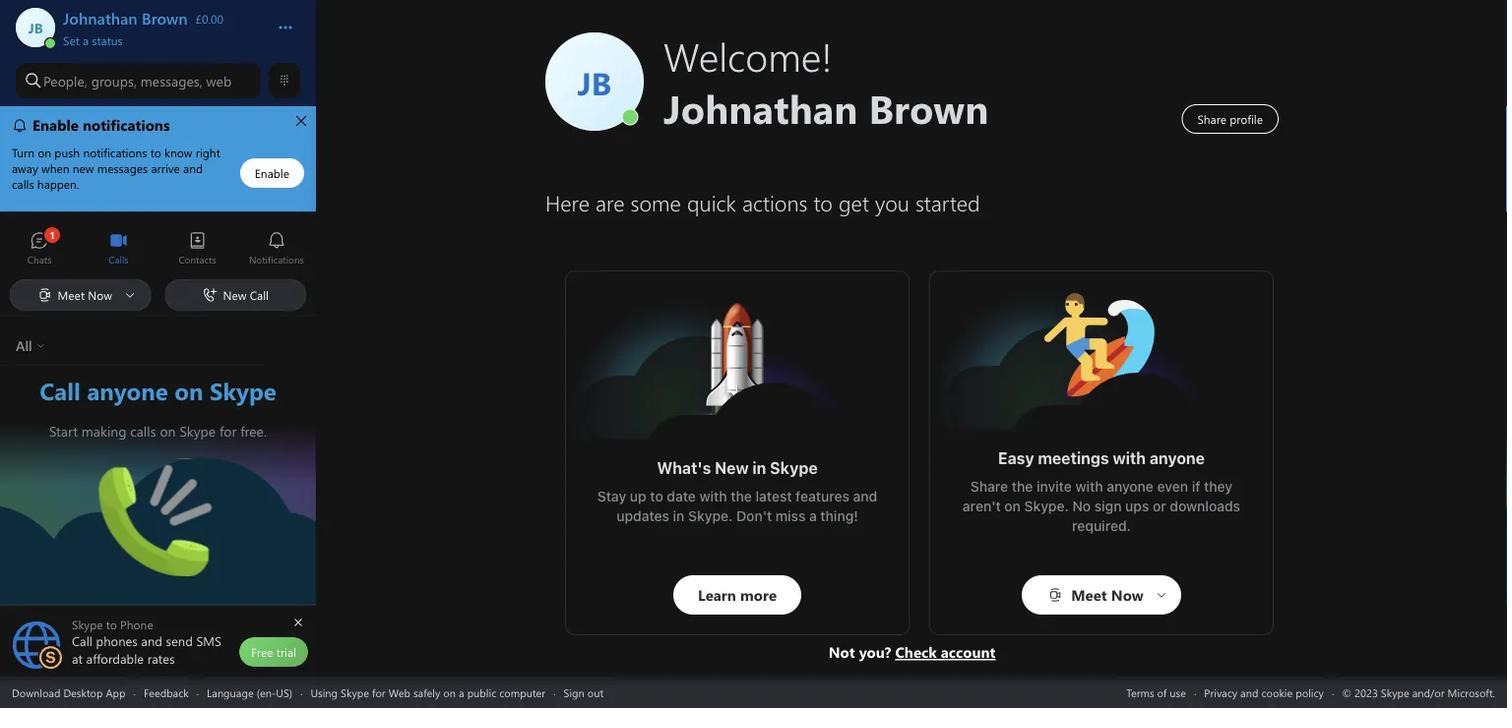 Task type: describe. For each thing, give the bounding box(es) containing it.
web
[[389, 686, 410, 700]]

to
[[650, 489, 663, 505]]

and inside stay up to date with the latest features and updates in skype. don't miss a thing!
[[853, 489, 877, 505]]

us)
[[276, 686, 292, 700]]

invite
[[1037, 479, 1072, 495]]

account
[[941, 643, 996, 663]]

ups
[[1125, 499, 1149, 515]]

with inside stay up to date with the latest features and updates in skype. don't miss a thing!
[[699, 489, 727, 505]]

privacy
[[1204, 686, 1237, 700]]

or
[[1153, 499, 1166, 515]]

canyoutalk
[[99, 459, 174, 480]]

0 vertical spatial anyone
[[1150, 449, 1205, 468]]

thing!
[[820, 508, 858, 525]]

0 horizontal spatial skype
[[341, 686, 369, 700]]

updates
[[617, 508, 669, 525]]

sign out
[[564, 686, 604, 700]]

latest
[[756, 489, 792, 505]]

stay up to date with the latest features and updates in skype. don't miss a thing!
[[597, 489, 881, 525]]

using
[[311, 686, 338, 700]]

the inside share the invite with anyone even if they aren't on skype. no sign ups or downloads required.
[[1012, 479, 1033, 495]]

terms of use link
[[1126, 686, 1186, 700]]

cookie
[[1261, 686, 1293, 700]]

terms of use
[[1126, 686, 1186, 700]]

language (en-us) link
[[207, 686, 292, 700]]

safely
[[413, 686, 440, 700]]

in inside stay up to date with the latest features and updates in skype. don't miss a thing!
[[673, 508, 685, 525]]

groups,
[[91, 72, 137, 90]]

0 vertical spatial skype
[[770, 459, 818, 478]]

desktop
[[63, 686, 103, 700]]

check
[[895, 643, 937, 663]]

don't
[[736, 508, 772, 525]]

sign out link
[[564, 686, 604, 700]]

share
[[971, 479, 1008, 495]]

what's new in skype
[[657, 459, 818, 478]]

downloads
[[1170, 499, 1240, 515]]

you?
[[859, 643, 891, 663]]

not
[[829, 643, 855, 663]]

out
[[587, 686, 604, 700]]

easy
[[998, 449, 1034, 468]]

using skype for web safely on a public computer
[[311, 686, 546, 700]]

stay
[[597, 489, 626, 505]]

language
[[207, 686, 254, 700]]

feedback link
[[144, 686, 189, 700]]

feedback
[[144, 686, 189, 700]]

using skype for web safely on a public computer link
[[311, 686, 546, 700]]

skype. inside stay up to date with the latest features and updates in skype. don't miss a thing!
[[688, 508, 733, 525]]

privacy and cookie policy link
[[1204, 686, 1324, 700]]

set a status
[[63, 32, 123, 48]]



Task type: locate. For each thing, give the bounding box(es) containing it.
sign
[[564, 686, 584, 700]]

new
[[715, 459, 749, 478]]

1 vertical spatial a
[[809, 508, 817, 525]]

and
[[853, 489, 877, 505], [1240, 686, 1258, 700]]

1 horizontal spatial a
[[459, 686, 464, 700]]

with inside share the invite with anyone even if they aren't on skype. no sign ups or downloads required.
[[1075, 479, 1103, 495]]

2 horizontal spatial a
[[809, 508, 817, 525]]

0 horizontal spatial and
[[853, 489, 877, 505]]

people, groups, messages, web
[[43, 72, 231, 90]]

anyone
[[1150, 449, 1205, 468], [1107, 479, 1154, 495]]

skype. down date
[[688, 508, 733, 525]]

in right new
[[752, 459, 766, 478]]

2 horizontal spatial with
[[1113, 449, 1146, 468]]

the down easy
[[1012, 479, 1033, 495]]

1 horizontal spatial and
[[1240, 686, 1258, 700]]

miss
[[776, 508, 806, 525]]

download
[[12, 686, 60, 700]]

skype up latest
[[770, 459, 818, 478]]

1 horizontal spatial with
[[1075, 479, 1103, 495]]

computer
[[499, 686, 546, 700]]

download desktop app link
[[12, 686, 126, 700]]

and up 'thing!'
[[853, 489, 877, 505]]

anyone inside share the invite with anyone even if they aren't on skype. no sign ups or downloads required.
[[1107, 479, 1154, 495]]

for
[[372, 686, 386, 700]]

on right the safely
[[443, 686, 456, 700]]

not you? check account
[[829, 643, 996, 663]]

tab list
[[0, 222, 316, 277]]

1 horizontal spatial on
[[1004, 499, 1021, 515]]

policy
[[1296, 686, 1324, 700]]

0 vertical spatial a
[[83, 32, 89, 48]]

share the invite with anyone even if they aren't on skype. no sign ups or downloads required.
[[963, 479, 1244, 535]]

up
[[630, 489, 646, 505]]

1 horizontal spatial skype
[[770, 459, 818, 478]]

app
[[106, 686, 126, 700]]

1 vertical spatial and
[[1240, 686, 1258, 700]]

meetings
[[1038, 449, 1109, 468]]

mansurfer
[[1042, 291, 1113, 313]]

skype
[[770, 459, 818, 478], [341, 686, 369, 700]]

a inside set a status button
[[83, 32, 89, 48]]

terms
[[1126, 686, 1154, 700]]

launch
[[678, 301, 724, 322]]

set
[[63, 32, 79, 48]]

1 vertical spatial skype
[[341, 686, 369, 700]]

easy meetings with anyone
[[998, 449, 1205, 468]]

a down features
[[809, 508, 817, 525]]

1 vertical spatial on
[[443, 686, 456, 700]]

required.
[[1072, 518, 1131, 535]]

language (en-us)
[[207, 686, 292, 700]]

with right date
[[699, 489, 727, 505]]

0 vertical spatial and
[[853, 489, 877, 505]]

a inside stay up to date with the latest features and updates in skype. don't miss a thing!
[[809, 508, 817, 525]]

0 horizontal spatial on
[[443, 686, 456, 700]]

public
[[467, 686, 496, 700]]

anyone up ups
[[1107, 479, 1154, 495]]

1 horizontal spatial the
[[1012, 479, 1033, 495]]

sign
[[1094, 499, 1122, 515]]

and left cookie
[[1240, 686, 1258, 700]]

use
[[1170, 686, 1186, 700]]

(en-
[[257, 686, 276, 700]]

people, groups, messages, web button
[[16, 63, 261, 98]]

web
[[206, 72, 231, 90]]

2 vertical spatial a
[[459, 686, 464, 700]]

0 horizontal spatial in
[[673, 508, 685, 525]]

even
[[1157, 479, 1188, 495]]

the inside stay up to date with the latest features and updates in skype. don't miss a thing!
[[731, 489, 752, 505]]

0 horizontal spatial with
[[699, 489, 727, 505]]

1 vertical spatial in
[[673, 508, 685, 525]]

privacy and cookie policy
[[1204, 686, 1324, 700]]

skype. inside share the invite with anyone even if they aren't on skype. no sign ups or downloads required.
[[1024, 499, 1069, 515]]

1 horizontal spatial skype.
[[1024, 499, 1069, 515]]

the up don't
[[731, 489, 752, 505]]

status
[[92, 32, 123, 48]]

on down share
[[1004, 499, 1021, 515]]

on inside share the invite with anyone even if they aren't on skype. no sign ups or downloads required.
[[1004, 499, 1021, 515]]

a
[[83, 32, 89, 48], [809, 508, 817, 525], [459, 686, 464, 700]]

with up no
[[1075, 479, 1103, 495]]

features
[[796, 489, 849, 505]]

0 vertical spatial in
[[752, 459, 766, 478]]

what's
[[657, 459, 711, 478]]

messages,
[[141, 72, 202, 90]]

with
[[1113, 449, 1146, 468], [1075, 479, 1103, 495], [699, 489, 727, 505]]

with up ups
[[1113, 449, 1146, 468]]

check account link
[[895, 643, 996, 663]]

aren't
[[963, 499, 1001, 515]]

of
[[1157, 686, 1167, 700]]

download desktop app
[[12, 686, 126, 700]]

0 horizontal spatial skype.
[[688, 508, 733, 525]]

in
[[752, 459, 766, 478], [673, 508, 685, 525]]

skype. down invite
[[1024, 499, 1069, 515]]

set a status button
[[63, 28, 258, 48]]

1 horizontal spatial in
[[752, 459, 766, 478]]

skype.
[[1024, 499, 1069, 515], [688, 508, 733, 525]]

a left public on the left bottom of the page
[[459, 686, 464, 700]]

on
[[1004, 499, 1021, 515], [443, 686, 456, 700]]

skype left for on the bottom left of the page
[[341, 686, 369, 700]]

people,
[[43, 72, 87, 90]]

a right "set"
[[83, 32, 89, 48]]

if
[[1192, 479, 1200, 495]]

0 horizontal spatial a
[[83, 32, 89, 48]]

0 horizontal spatial the
[[731, 489, 752, 505]]

0 vertical spatial on
[[1004, 499, 1021, 515]]

no
[[1072, 499, 1091, 515]]

1 vertical spatial anyone
[[1107, 479, 1154, 495]]

the
[[1012, 479, 1033, 495], [731, 489, 752, 505]]

in down date
[[673, 508, 685, 525]]

anyone up even
[[1150, 449, 1205, 468]]

date
[[667, 489, 696, 505]]

they
[[1204, 479, 1233, 495]]



Task type: vqa. For each thing, say whether or not it's contained in the screenshot.
"Using Skype for Web safely on a public computer"
yes



